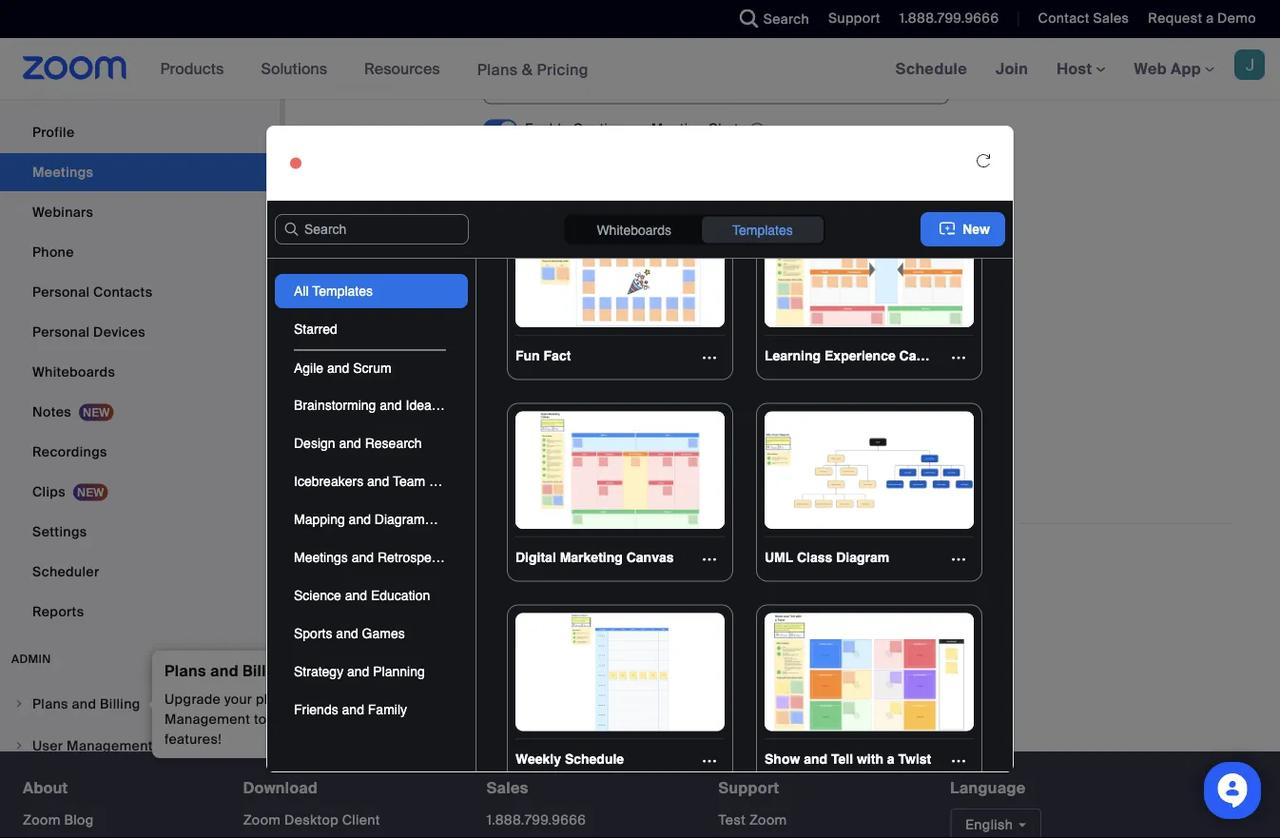 Task type: vqa. For each thing, say whether or not it's contained in the screenshot.
Edit user photo
no



Task type: locate. For each thing, give the bounding box(es) containing it.
1 horizontal spatial 1.888.799.9666
[[900, 10, 1000, 27]]

settings
[[32, 523, 87, 541]]

1 horizontal spatial can
[[816, 406, 840, 424]]

&
[[522, 59, 533, 79]]

1 only from the top
[[506, 406, 535, 424]]

id up template
[[388, 214, 402, 232]]

personal up whiteboards
[[32, 323, 90, 341]]

on down the host option group
[[636, 592, 652, 609]]

zoom down the "about" at the bottom left of the page
[[23, 811, 61, 829]]

2 on from the top
[[636, 592, 652, 609]]

1 horizontal spatial meeting
[[794, 466, 848, 483]]

1 vertical spatial can
[[715, 466, 739, 483]]

1 vertical spatial support
[[719, 779, 780, 799]]

on inside participant option group
[[636, 592, 652, 609]]

1 horizontal spatial meeting
[[652, 120, 705, 138]]

1 id from the left
[[388, 214, 402, 232]]

1 vertical spatial users
[[539, 466, 575, 483]]

pricing
[[537, 59, 589, 79]]

plans
[[477, 59, 518, 79], [165, 661, 206, 681]]

on
[[636, 561, 652, 579], [636, 592, 652, 609]]

1 users from the top
[[539, 406, 575, 424]]

reports
[[32, 603, 84, 621]]

personal for personal meeting id 283 589 0192
[[710, 214, 767, 232]]

0 horizontal spatial join
[[743, 466, 766, 483]]

save
[[346, 697, 378, 715]]

banner containing schedule
[[0, 38, 1281, 100]]

only for only users who have the invite link or passcode can join the meeting
[[506, 406, 535, 424]]

chat
[[709, 120, 739, 138]]

0 horizontal spatial can
[[715, 466, 739, 483]]

download
[[243, 779, 318, 799]]

3 zoom from the left
[[750, 811, 788, 829]]

only up waiting
[[506, 406, 535, 424]]

zoom for about
[[23, 811, 61, 829]]

0 horizontal spatial sales
[[487, 779, 529, 799]]

1.888.799.9666 up schedule
[[900, 10, 1000, 27]]

1 horizontal spatial sales
[[1094, 10, 1130, 27]]

only
[[506, 406, 535, 424], [506, 466, 535, 483]]

1 vertical spatial sales
[[487, 779, 529, 799]]

0 vertical spatial support
[[829, 10, 881, 27]]

on up participant option group
[[636, 561, 652, 579]]

personal down phone
[[32, 283, 90, 301]]

0 vertical spatial personal
[[710, 214, 767, 232]]

join right "host"
[[743, 466, 766, 483]]

1 horizontal spatial plans
[[477, 59, 518, 79]]

0 vertical spatial sales
[[1094, 10, 1130, 27]]

generate
[[506, 214, 567, 232]]

1.888.799.9666
[[900, 10, 1000, 27], [487, 811, 587, 829]]

support link
[[815, 0, 886, 38], [829, 10, 881, 27], [719, 779, 780, 799]]

zoom blog
[[23, 811, 94, 829]]

passcode
[[506, 376, 570, 394]]

features!
[[165, 731, 222, 748]]

0 horizontal spatial zoom
[[23, 811, 61, 829]]

sales link
[[487, 779, 529, 799]]

2 horizontal spatial zoom
[[750, 811, 788, 829]]

on inside the host option group
[[636, 561, 652, 579]]

1.888.799.9666 down sales link
[[487, 811, 587, 829]]

0 horizontal spatial meeting
[[573, 28, 627, 45]]

1 horizontal spatial zoom
[[243, 811, 281, 829]]

admitted
[[578, 466, 637, 483]]

zoom desktop client
[[243, 811, 380, 829]]

zoom down download link
[[243, 811, 281, 829]]

zoom logo image
[[23, 56, 127, 80]]

plans inside product information "navigation"
[[477, 59, 518, 79]]

participant option group
[[613, 585, 721, 616]]

whiteboard right add
[[553, 323, 630, 340]]

can right "host"
[[715, 466, 739, 483]]

meeting up template
[[331, 214, 385, 232]]

1 vertical spatial personal
[[32, 283, 90, 301]]

0 vertical spatial meeting
[[573, 28, 627, 45]]

0 vertical spatial join
[[843, 406, 867, 424]]

off up participant option group
[[703, 561, 721, 579]]

users up waiting room
[[539, 406, 575, 424]]

client
[[342, 811, 380, 829]]

can right passcode
[[816, 406, 840, 424]]

2 off from the top
[[703, 592, 721, 609]]

profile link
[[0, 113, 280, 152]]

plans up 'upgrade'
[[165, 661, 206, 681]]

whiteboard down template
[[331, 323, 406, 340]]

personal meeting id 283 589 0192
[[710, 214, 934, 232]]

users down waiting room
[[539, 466, 575, 483]]

in
[[287, 691, 299, 708]]

whiteboards
[[32, 363, 115, 381]]

passcode
[[748, 406, 812, 424]]

add whiteboard button
[[483, 316, 645, 347]]

2 zoom from the left
[[243, 811, 281, 829]]

generate automatically
[[506, 214, 658, 232]]

only down waiting
[[506, 466, 535, 483]]

contact sales link up "join"
[[1024, 0, 1135, 38]]

only users who have the invite link or passcode can join the meeting
[[506, 406, 948, 424]]

zoom for download
[[243, 811, 281, 829]]

plans inside plans and billing has moved tooltip
[[165, 661, 206, 681]]

download link
[[243, 779, 318, 799]]

0 vertical spatial can
[[816, 406, 840, 424]]

banner
[[0, 38, 1281, 100]]

1 vertical spatial on
[[636, 592, 652, 609]]

host
[[483, 561, 514, 578]]

sales up "1.888.799.9666" link
[[487, 779, 529, 799]]

clips
[[32, 483, 66, 501]]

sales right contact
[[1094, 10, 1130, 27]]

id left 283
[[827, 214, 841, 232]]

zoom desktop client link
[[243, 811, 380, 829]]

zoom right test on the right of page
[[750, 811, 788, 829]]

billing
[[243, 661, 290, 681]]

meeting
[[652, 120, 705, 138], [331, 214, 385, 232], [770, 214, 823, 232]]

1 vertical spatial join
[[743, 466, 766, 483]]

1 whiteboard from the left
[[331, 323, 406, 340]]

schedule link
[[882, 38, 982, 99]]

on for participant
[[636, 592, 652, 609]]

have
[[608, 406, 639, 424]]

and
[[210, 661, 239, 681]]

profile
[[32, 123, 75, 141]]

personal devices link
[[0, 313, 280, 351]]

meeting inside option group
[[770, 214, 823, 232]]

1 horizontal spatial whiteboard
[[553, 323, 630, 340]]

0 vertical spatial users
[[539, 406, 575, 424]]

attendees
[[331, 80, 398, 98]]

0 horizontal spatial plans
[[165, 661, 206, 681]]

1 vertical spatial meeting
[[895, 406, 948, 424]]

off
[[703, 561, 721, 579], [703, 592, 721, 609]]

2 horizontal spatial meeting
[[770, 214, 823, 232]]

2 vertical spatial personal
[[32, 323, 90, 341]]

invite
[[667, 406, 702, 424]]

1 horizontal spatial support
[[829, 10, 881, 27]]

join
[[843, 406, 867, 424], [743, 466, 766, 483]]

access
[[270, 711, 317, 728]]

1 vertical spatial off
[[703, 592, 721, 609]]

1 vertical spatial 1.888.799.9666
[[487, 811, 587, 829]]

meeting left chat
[[652, 120, 705, 138]]

0 vertical spatial plans
[[477, 59, 518, 79]]

2 id from the left
[[827, 214, 841, 232]]

0 horizontal spatial id
[[388, 214, 402, 232]]

1 horizontal spatial join
[[843, 406, 867, 424]]

recurring meeting
[[506, 28, 627, 45]]

room
[[558, 438, 597, 456]]

join right passcode
[[843, 406, 867, 424]]

only users admitted by the host can join the meeting
[[506, 466, 848, 483]]

2 whiteboard from the left
[[553, 323, 630, 340]]

support
[[829, 10, 881, 27], [719, 779, 780, 799]]

meeting left 283
[[770, 214, 823, 232]]

2 only from the top
[[506, 466, 535, 483]]

plan
[[303, 691, 331, 708]]

plans left & at top
[[477, 59, 518, 79]]

personal menu menu
[[0, 73, 280, 633]]

sales
[[1094, 10, 1130, 27], [487, 779, 529, 799]]

waiting
[[506, 438, 555, 456]]

contact sales link up meetings navigation
[[1039, 10, 1130, 27]]

refresh image
[[977, 154, 991, 168]]

recordings link
[[0, 433, 280, 471]]

personal down chat
[[710, 214, 767, 232]]

home link
[[0, 73, 280, 112]]

2 vertical spatial meeting
[[794, 466, 848, 483]]

589
[[874, 214, 899, 232]]

id
[[388, 214, 402, 232], [827, 214, 841, 232]]

1 off from the top
[[703, 561, 721, 579]]

0 horizontal spatial whiteboard
[[331, 323, 406, 340]]

id inside option group
[[827, 214, 841, 232]]

0 vertical spatial off
[[703, 561, 721, 579]]

personal inside meeting id option group
[[710, 214, 767, 232]]

meeting
[[573, 28, 627, 45], [895, 406, 948, 424], [794, 466, 848, 483]]

whiteboard inside 'button'
[[553, 323, 630, 340]]

1 horizontal spatial id
[[827, 214, 841, 232]]

2 users from the top
[[539, 466, 575, 483]]

0 vertical spatial on
[[636, 561, 652, 579]]

off down the host option group
[[703, 592, 721, 609]]

2 horizontal spatial meeting
[[895, 406, 948, 424]]

english
[[966, 816, 1014, 833]]

0 vertical spatial 1.888.799.9666
[[900, 10, 1000, 27]]

options
[[331, 643, 383, 661]]

0 horizontal spatial 1.888.799.9666
[[487, 811, 587, 829]]

participant
[[483, 591, 554, 609]]

whiteboards link
[[0, 353, 280, 391]]

test zoom
[[719, 811, 788, 829]]

home
[[32, 83, 72, 101]]

show button
[[483, 637, 519, 667]]

0 vertical spatial only
[[506, 406, 535, 424]]

personal contacts
[[32, 283, 153, 301]]

host option group
[[613, 555, 721, 585]]

users
[[539, 406, 575, 424], [539, 466, 575, 483]]

meeting id option group
[[483, 208, 1235, 238]]

1 vertical spatial only
[[506, 466, 535, 483]]

notes
[[32, 403, 71, 421]]

1 zoom from the left
[[23, 811, 61, 829]]

automatically
[[570, 214, 658, 232]]

1 vertical spatial plans
[[165, 661, 206, 681]]

1 on from the top
[[636, 561, 652, 579]]



Task type: describe. For each thing, give the bounding box(es) containing it.
off inside participant option group
[[703, 592, 721, 609]]

blog
[[64, 811, 94, 829]]

your
[[224, 691, 252, 708]]

recurring
[[506, 28, 570, 45]]

join
[[996, 59, 1029, 79]]

english button
[[951, 809, 1042, 838]]

add whiteboard
[[520, 323, 630, 340]]

template
[[331, 268, 391, 286]]

plans and billing has moved tooltip
[[148, 651, 409, 758]]

video
[[331, 561, 368, 579]]

users for admitted
[[539, 466, 575, 483]]

demo
[[1218, 10, 1257, 27]]

phone
[[32, 243, 74, 261]]

contact sales
[[1039, 10, 1130, 27]]

security group
[[483, 371, 1235, 485]]

request a demo
[[1149, 10, 1257, 27]]

language
[[951, 779, 1026, 799]]

recordings
[[32, 443, 107, 461]]

continuous
[[573, 120, 648, 138]]

1.888.799.9666 link
[[487, 811, 587, 829]]

notes link
[[0, 393, 280, 431]]

join link
[[982, 38, 1043, 99]]

283
[[845, 214, 870, 232]]

or
[[731, 406, 745, 424]]

reports link
[[0, 593, 280, 631]]

test
[[719, 811, 746, 829]]

about link
[[23, 779, 68, 799]]

save button
[[331, 691, 394, 722]]

test zoom link
[[719, 811, 788, 829]]

off inside the host option group
[[703, 561, 721, 579]]

scheduler
[[32, 563, 99, 581]]

only for only users admitted by the host can join the meeting
[[506, 466, 535, 483]]

settings link
[[0, 513, 280, 551]]

plans for plans and billing has moved
[[165, 661, 206, 681]]

0 horizontal spatial support
[[719, 779, 780, 799]]

security
[[331, 377, 384, 394]]

enable continuous meeting chat
[[525, 120, 739, 138]]

users for who
[[539, 406, 575, 424]]

plan
[[256, 691, 284, 708]]

personal for personal contacts
[[32, 283, 90, 301]]

upgrade
[[165, 691, 221, 708]]

new
[[321, 711, 347, 728]]

admin menu menu
[[0, 686, 280, 838]]

upgrade your plan in plan management to access new features!
[[165, 691, 347, 748]]

plans and billing has moved
[[165, 661, 376, 681]]

personal devices
[[32, 323, 146, 341]]

webinars
[[32, 203, 93, 221]]

0 horizontal spatial meeting
[[331, 214, 385, 232]]

zoom blog link
[[23, 811, 94, 829]]

about
[[23, 779, 68, 799]]

management
[[165, 711, 250, 728]]

show
[[483, 643, 519, 661]]

contacts
[[93, 283, 153, 301]]

enable
[[525, 120, 570, 138]]

scheduler link
[[0, 553, 280, 591]]

desktop
[[285, 811, 339, 829]]

to
[[254, 711, 267, 728]]

clips link
[[0, 473, 280, 511]]

devices
[[93, 323, 146, 341]]

meetings navigation
[[882, 38, 1281, 100]]

close image
[[373, 662, 403, 679]]

admin
[[11, 652, 51, 667]]

add
[[523, 323, 550, 340]]

host
[[683, 466, 712, 483]]

personal for personal devices
[[32, 323, 90, 341]]

link
[[706, 406, 728, 424]]

who
[[578, 406, 605, 424]]

on for host
[[636, 561, 652, 579]]

by
[[640, 466, 655, 483]]

product information navigation
[[146, 38, 603, 100]]

personal
[[11, 39, 76, 54]]

plans for plans & pricing
[[477, 59, 518, 79]]

moved
[[325, 661, 376, 681]]

a
[[1207, 10, 1215, 27]]

has
[[294, 661, 321, 681]]



